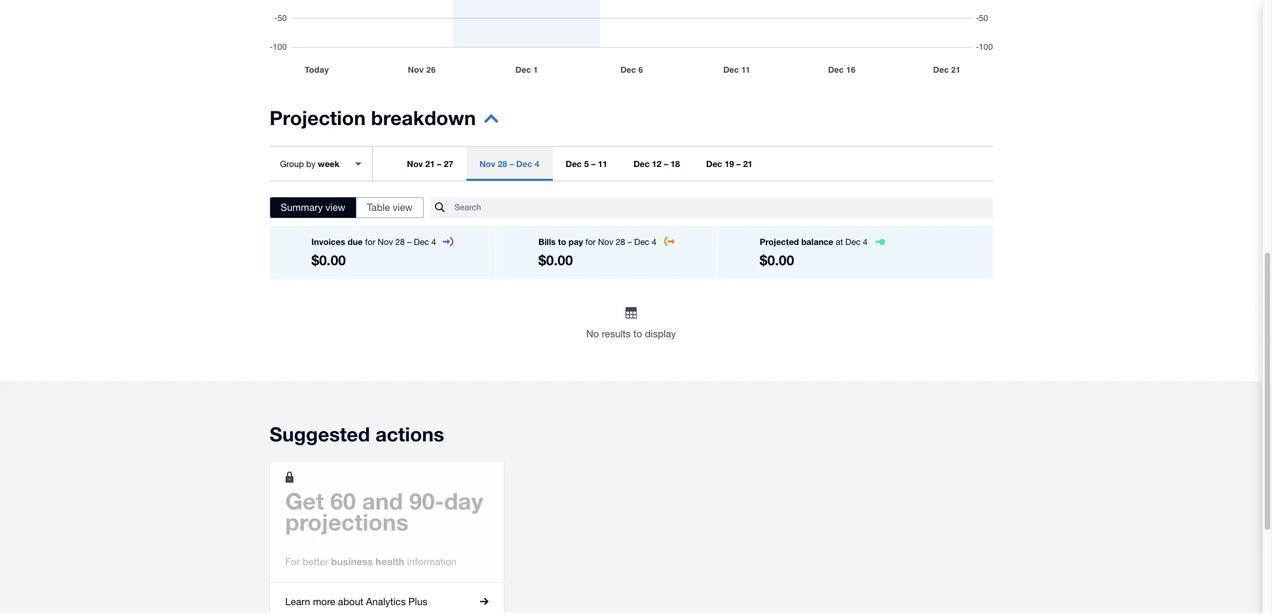 Task type: vqa. For each thing, say whether or not it's contained in the screenshot.
Summary view
yes



Task type: locate. For each thing, give the bounding box(es) containing it.
to
[[558, 237, 566, 247], [634, 328, 642, 339]]

1 horizontal spatial 28
[[498, 159, 507, 169]]

21
[[425, 159, 435, 169], [743, 159, 753, 169]]

$0.00 down invoices
[[312, 252, 346, 269]]

view right summary
[[326, 202, 345, 213]]

nov 21 – 27
[[407, 159, 453, 169]]

plus
[[409, 596, 428, 607]]

– left the 27
[[437, 159, 442, 169]]

breakdown
[[371, 106, 476, 130]]

group
[[280, 159, 304, 169]]

0 horizontal spatial for
[[365, 237, 375, 247]]

nov right the 27
[[480, 159, 496, 169]]

0 horizontal spatial view
[[326, 202, 345, 213]]

$0.00 inside invoices due for nov 28 – dec 4 $0.00
[[312, 252, 346, 269]]

dec
[[516, 159, 533, 169], [566, 159, 582, 169], [634, 159, 650, 169], [706, 159, 722, 169], [414, 237, 429, 247], [634, 237, 650, 247], [846, 237, 861, 247]]

2 view from the left
[[393, 202, 413, 213]]

and
[[362, 487, 403, 515]]

– right "5"
[[591, 159, 596, 169]]

18
[[671, 159, 680, 169]]

2 horizontal spatial 28
[[616, 237, 625, 247]]

for right pay in the top of the page
[[586, 237, 596, 247]]

1 horizontal spatial 21
[[743, 159, 753, 169]]

90-
[[409, 487, 444, 515]]

– right 19
[[737, 159, 741, 169]]

pay
[[569, 237, 583, 247]]

view
[[326, 202, 345, 213], [393, 202, 413, 213]]

28 inside invoices due for nov 28 – dec 4 $0.00
[[396, 237, 405, 247]]

projection
[[270, 106, 366, 130]]

– right the 27
[[510, 159, 514, 169]]

for inside invoices due for nov 28 – dec 4 $0.00
[[365, 237, 375, 247]]

nov right pay in the top of the page
[[598, 237, 614, 247]]

2 horizontal spatial $0.00
[[760, 252, 794, 269]]

$0.00
[[312, 252, 346, 269], [539, 252, 573, 269], [760, 252, 794, 269]]

– inside invoices due for nov 28 – dec 4 $0.00
[[407, 237, 412, 247]]

more
[[313, 596, 335, 607]]

$0.00 down projected
[[760, 252, 794, 269]]

better
[[303, 556, 329, 567]]

– for 27
[[437, 159, 442, 169]]

view right table
[[393, 202, 413, 213]]

28 down 'table view'
[[396, 237, 405, 247]]

– left 18
[[664, 159, 668, 169]]

11
[[598, 159, 608, 169]]

get
[[285, 487, 324, 515]]

projection breakdown
[[270, 106, 476, 130]]

4
[[535, 159, 540, 169], [432, 237, 436, 247], [652, 237, 657, 247], [863, 237, 868, 247]]

1 horizontal spatial view
[[393, 202, 413, 213]]

5
[[584, 159, 589, 169]]

28 right pay in the top of the page
[[616, 237, 625, 247]]

1 for from the left
[[365, 237, 375, 247]]

– inside "bills to pay for nov 28 – dec 4 $0.00"
[[628, 237, 632, 247]]

28 right the 27
[[498, 159, 507, 169]]

2 21 from the left
[[743, 159, 753, 169]]

1 horizontal spatial $0.00
[[539, 252, 573, 269]]

21 right 19
[[743, 159, 753, 169]]

nov inside "bills to pay for nov 28 – dec 4 $0.00"
[[598, 237, 614, 247]]

invoices
[[312, 237, 345, 247]]

due
[[348, 237, 363, 247]]

nov
[[407, 159, 423, 169], [480, 159, 496, 169], [378, 237, 393, 247], [598, 237, 614, 247]]

dec inside projected balance at dec 4
[[846, 237, 861, 247]]

for
[[365, 237, 375, 247], [586, 237, 596, 247]]

0 vertical spatial to
[[558, 237, 566, 247]]

21 left the 27
[[425, 159, 435, 169]]

0 horizontal spatial to
[[558, 237, 566, 247]]

28
[[498, 159, 507, 169], [396, 237, 405, 247], [616, 237, 625, 247]]

display
[[645, 328, 676, 339]]

projected balance at dec 4
[[760, 237, 868, 247]]

0 horizontal spatial 28
[[396, 237, 405, 247]]

0 horizontal spatial 21
[[425, 159, 435, 169]]

Search for a document search field
[[455, 197, 993, 219]]

actions
[[376, 423, 444, 446]]

learn
[[285, 596, 310, 607]]

group by week
[[280, 158, 340, 169]]

to left pay in the top of the page
[[558, 237, 566, 247]]

get 60 and 90-day projections
[[285, 487, 483, 536]]

for right due at the left top
[[365, 237, 375, 247]]

dec 12 – 18
[[634, 159, 680, 169]]

view for summary view
[[326, 202, 345, 213]]

$0.00 down the bills
[[539, 252, 573, 269]]

summary
[[281, 202, 323, 213]]

view for table view
[[393, 202, 413, 213]]

60
[[330, 487, 356, 515]]

2 $0.00 from the left
[[539, 252, 573, 269]]

1 horizontal spatial for
[[586, 237, 596, 247]]

1 $0.00 from the left
[[312, 252, 346, 269]]

no
[[586, 328, 599, 339]]

– down 'table view'
[[407, 237, 412, 247]]

2 for from the left
[[586, 237, 596, 247]]

nov right due at the left top
[[378, 237, 393, 247]]

28 inside "bills to pay for nov 28 – dec 4 $0.00"
[[616, 237, 625, 247]]

to right results
[[634, 328, 642, 339]]

balance
[[802, 237, 834, 247]]

–
[[437, 159, 442, 169], [510, 159, 514, 169], [591, 159, 596, 169], [664, 159, 668, 169], [737, 159, 741, 169], [407, 237, 412, 247], [628, 237, 632, 247]]

0 horizontal spatial $0.00
[[312, 252, 346, 269]]

bills
[[539, 237, 556, 247]]

to inside "bills to pay for nov 28 – dec 4 $0.00"
[[558, 237, 566, 247]]

1 vertical spatial to
[[634, 328, 642, 339]]

about
[[338, 596, 363, 607]]

– right pay in the top of the page
[[628, 237, 632, 247]]

1 view from the left
[[326, 202, 345, 213]]



Task type: describe. For each thing, give the bounding box(es) containing it.
for
[[285, 556, 300, 567]]

invoices due for nov 28 – dec 4 $0.00
[[312, 237, 436, 269]]

– for 18
[[664, 159, 668, 169]]

27
[[444, 159, 453, 169]]

projection breakdown view option group
[[270, 197, 424, 218]]

learn more about analytics plus
[[285, 596, 428, 607]]

4 inside invoices due for nov 28 – dec 4 $0.00
[[432, 237, 436, 247]]

suggested
[[270, 423, 370, 446]]

$0.00 inside "bills to pay for nov 28 – dec 4 $0.00"
[[539, 252, 573, 269]]

4 inside "bills to pay for nov 28 – dec 4 $0.00"
[[652, 237, 657, 247]]

12
[[652, 159, 662, 169]]

health
[[376, 556, 405, 567]]

dec inside invoices due for nov 28 – dec 4 $0.00
[[414, 237, 429, 247]]

no results to display
[[586, 328, 676, 339]]

results
[[602, 328, 631, 339]]

for inside "bills to pay for nov 28 – dec 4 $0.00"
[[586, 237, 596, 247]]

dec 19 – 21
[[706, 159, 753, 169]]

19
[[725, 159, 734, 169]]

projection breakdown button
[[270, 106, 498, 138]]

for better business health information
[[285, 556, 457, 567]]

– for dec
[[510, 159, 514, 169]]

3 $0.00 from the left
[[760, 252, 794, 269]]

bills to pay for nov 28 – dec 4 $0.00
[[539, 237, 657, 269]]

dec inside "bills to pay for nov 28 – dec 4 $0.00"
[[634, 237, 650, 247]]

– for 11
[[591, 159, 596, 169]]

nov inside invoices due for nov 28 – dec 4 $0.00
[[378, 237, 393, 247]]

business
[[331, 556, 373, 567]]

dec 5 – 11
[[566, 159, 608, 169]]

by
[[306, 159, 316, 169]]

1 horizontal spatial to
[[634, 328, 642, 339]]

table view
[[367, 202, 413, 213]]

suggested actions
[[270, 423, 444, 446]]

– for 21
[[737, 159, 741, 169]]

nov left the 27
[[407, 159, 423, 169]]

day
[[444, 487, 483, 515]]

projected
[[760, 237, 799, 247]]

analytics
[[366, 596, 406, 607]]

nov 28 – dec 4
[[480, 159, 540, 169]]

4 inside projected balance at dec 4
[[863, 237, 868, 247]]

at
[[836, 237, 843, 247]]

information
[[407, 556, 457, 567]]

learn more about analytics plus button
[[270, 583, 504, 613]]

summary view
[[281, 202, 345, 213]]

projections
[[285, 508, 409, 536]]

week
[[318, 158, 340, 169]]

table
[[367, 202, 390, 213]]

1 21 from the left
[[425, 159, 435, 169]]



